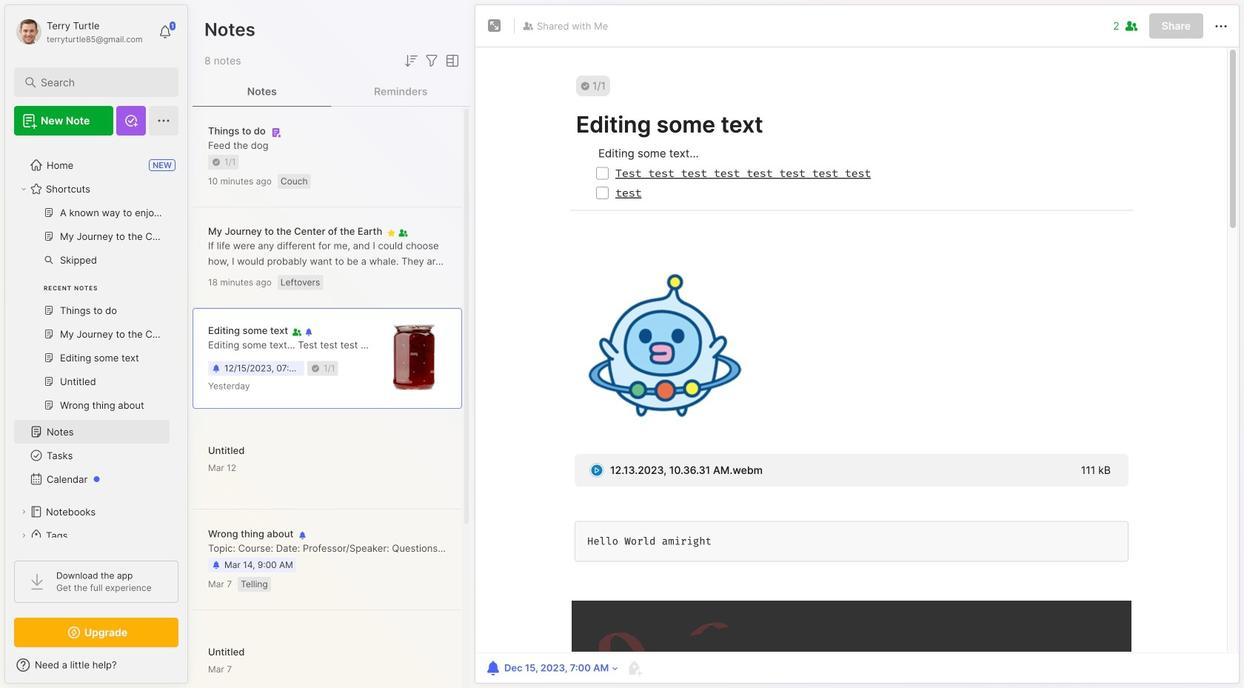 Task type: locate. For each thing, give the bounding box(es) containing it.
more actions image
[[1213, 17, 1230, 35]]

tab list
[[193, 77, 470, 107]]

click to collapse image
[[187, 661, 198, 678]]

tree
[[5, 144, 187, 604]]

WHAT'S NEW field
[[5, 653, 187, 677]]

note window element
[[475, 4, 1240, 687]]

add tag image
[[625, 659, 643, 677]]

Search text field
[[41, 76, 159, 90]]

tree inside main element
[[5, 144, 187, 604]]

expand tags image
[[19, 531, 28, 540]]

More actions field
[[1213, 17, 1230, 35]]

None search field
[[41, 73, 159, 91]]

expand notebooks image
[[19, 507, 28, 516]]

Edit reminder field
[[483, 658, 619, 678]]

none search field inside main element
[[41, 73, 159, 91]]

add filters image
[[423, 52, 441, 70]]

group
[[14, 201, 170, 426]]



Task type: vqa. For each thing, say whether or not it's contained in the screenshot.
Date… FIELD
no



Task type: describe. For each thing, give the bounding box(es) containing it.
Account field
[[14, 17, 143, 47]]

Note Editor text field
[[476, 47, 1239, 653]]

main element
[[0, 0, 193, 688]]

thumbnail image
[[381, 325, 447, 390]]

expand note image
[[486, 17, 504, 35]]

Add filters field
[[423, 52, 441, 70]]

Sort options field
[[402, 52, 420, 70]]

group inside main element
[[14, 201, 170, 426]]

View options field
[[441, 52, 461, 70]]



